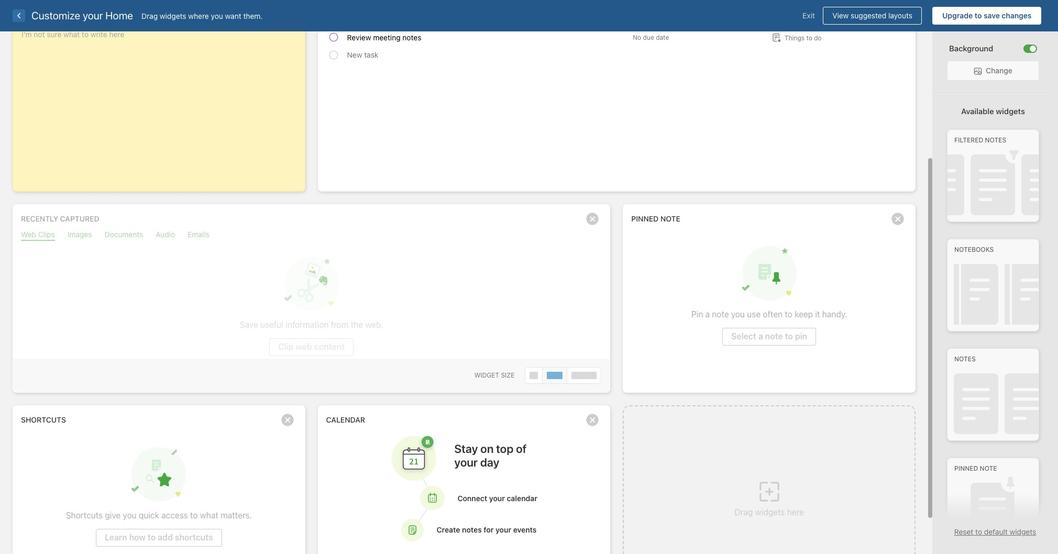 Task type: locate. For each thing, give the bounding box(es) containing it.
your
[[83, 9, 103, 21]]

size
[[501, 372, 515, 379]]

background
[[950, 43, 994, 53]]

upgrade to save changes button
[[933, 7, 1042, 25]]

1 horizontal spatial notes
[[985, 136, 1007, 144]]

notes
[[985, 136, 1007, 144], [955, 355, 976, 363]]

0 horizontal spatial drag
[[141, 11, 158, 20]]

exit button
[[795, 7, 823, 25]]

remove image
[[582, 209, 603, 230], [888, 209, 909, 230], [277, 410, 298, 431]]

drag left here
[[735, 508, 753, 517]]

1 horizontal spatial drag
[[735, 508, 753, 517]]

reset to default widgets
[[955, 528, 1037, 537]]

1 vertical spatial drag
[[735, 508, 753, 517]]

0 horizontal spatial notes
[[955, 355, 976, 363]]

widgets right available
[[996, 107, 1025, 116]]

pinned
[[955, 465, 979, 473]]

drag right home
[[141, 11, 158, 20]]

0 vertical spatial to
[[975, 11, 982, 20]]

widgets left where
[[160, 11, 186, 20]]

widget size large image
[[572, 372, 597, 379]]

save
[[984, 11, 1000, 20]]

background image
[[1030, 45, 1037, 52]]

widgets for available widgets
[[996, 107, 1025, 116]]

pinned note
[[955, 465, 998, 473]]

widgets left here
[[755, 508, 785, 517]]

to right reset
[[976, 528, 983, 537]]

view
[[833, 11, 849, 20]]

changes
[[1002, 11, 1032, 20]]

reset
[[955, 528, 974, 537]]

drag
[[141, 11, 158, 20], [735, 508, 753, 517]]

widgets
[[160, 11, 186, 20], [996, 107, 1025, 116], [755, 508, 785, 517], [1010, 528, 1037, 537]]

to for upgrade
[[975, 11, 982, 20]]

0 vertical spatial notes
[[985, 136, 1007, 144]]

to left save at the top right
[[975, 11, 982, 20]]

to inside upgrade to save changes button
[[975, 11, 982, 20]]

to
[[975, 11, 982, 20], [976, 528, 983, 537]]

change button
[[948, 61, 1039, 80]]

widgets right the default
[[1010, 528, 1037, 537]]

1 horizontal spatial remove image
[[582, 209, 603, 230]]

note
[[980, 465, 998, 473]]

view suggested layouts
[[833, 11, 913, 20]]

1 vertical spatial notes
[[955, 355, 976, 363]]

view suggested layouts button
[[823, 7, 923, 25]]

0 vertical spatial drag
[[141, 11, 158, 20]]

1 vertical spatial to
[[976, 528, 983, 537]]

available widgets
[[962, 107, 1025, 116]]

you
[[211, 11, 223, 20]]

drag widgets here
[[735, 508, 804, 517]]

remove image
[[582, 410, 603, 431]]

widget
[[475, 372, 499, 379]]



Task type: describe. For each thing, give the bounding box(es) containing it.
exit
[[803, 11, 815, 20]]

home
[[106, 9, 133, 21]]

drag widgets where you want them.
[[141, 11, 263, 20]]

customize
[[31, 9, 80, 21]]

reset to default widgets button
[[955, 528, 1037, 537]]

to for reset
[[976, 528, 983, 537]]

upgrade
[[943, 11, 973, 20]]

layouts
[[889, 11, 913, 20]]

widgets for drag widgets where you want them.
[[160, 11, 186, 20]]

where
[[188, 11, 209, 20]]

change
[[986, 66, 1013, 75]]

widget size medium image
[[547, 372, 563, 379]]

default
[[985, 528, 1008, 537]]

notebooks
[[955, 246, 994, 254]]

drag for drag widgets where you want them.
[[141, 11, 158, 20]]

drag for drag widgets here
[[735, 508, 753, 517]]

here
[[787, 508, 804, 517]]

0 horizontal spatial remove image
[[277, 410, 298, 431]]

customize your home
[[31, 9, 133, 21]]

2 horizontal spatial remove image
[[888, 209, 909, 230]]

widget size
[[475, 372, 515, 379]]

filtered
[[955, 136, 984, 144]]

want
[[225, 11, 241, 20]]

available
[[962, 107, 994, 116]]

suggested
[[851, 11, 887, 20]]

them.
[[243, 11, 263, 20]]

widgets for drag widgets here
[[755, 508, 785, 517]]

filtered notes
[[955, 136, 1007, 144]]

widget size small image
[[530, 372, 538, 379]]

upgrade to save changes
[[943, 11, 1032, 20]]



